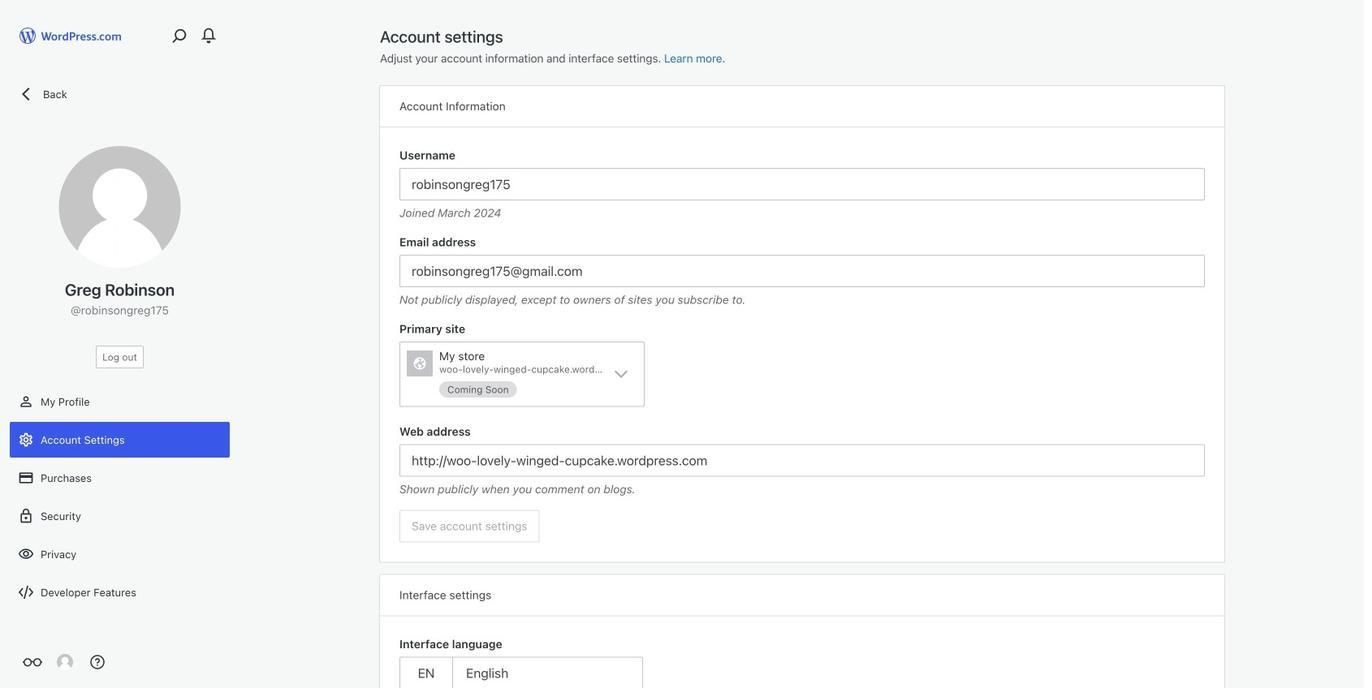 Task type: locate. For each thing, give the bounding box(es) containing it.
None text field
[[400, 255, 1206, 288]]

group
[[400, 147, 1206, 222], [400, 234, 1206, 309], [400, 321, 1206, 407], [400, 424, 1206, 498], [400, 636, 1206, 689]]

None url field
[[400, 445, 1206, 477]]

None text field
[[400, 168, 1206, 201]]

main content
[[380, 26, 1225, 689]]

list item
[[1357, 57, 1365, 133], [1357, 133, 1365, 209], [1357, 209, 1365, 270]]

4 group from the top
[[400, 424, 1206, 498]]

3 list item from the top
[[1357, 209, 1365, 270]]

lock image
[[18, 509, 34, 525]]

1 vertical spatial greg robinson image
[[57, 655, 73, 671]]

5 group from the top
[[400, 636, 1206, 689]]

1 list item from the top
[[1357, 57, 1365, 133]]

credit_card image
[[18, 470, 34, 487]]

greg robinson image
[[59, 146, 181, 268], [57, 655, 73, 671]]



Task type: describe. For each thing, give the bounding box(es) containing it.
0 vertical spatial greg robinson image
[[59, 146, 181, 268]]

2 list item from the top
[[1357, 133, 1365, 209]]

1 group from the top
[[400, 147, 1206, 222]]

3 group from the top
[[400, 321, 1206, 407]]

settings image
[[18, 432, 34, 448]]

person image
[[18, 394, 34, 410]]

visibility image
[[18, 547, 34, 563]]

2 group from the top
[[400, 234, 1206, 309]]

reader image
[[23, 653, 42, 673]]



Task type: vqa. For each thing, say whether or not it's contained in the screenshot.
the visibility icon
yes



